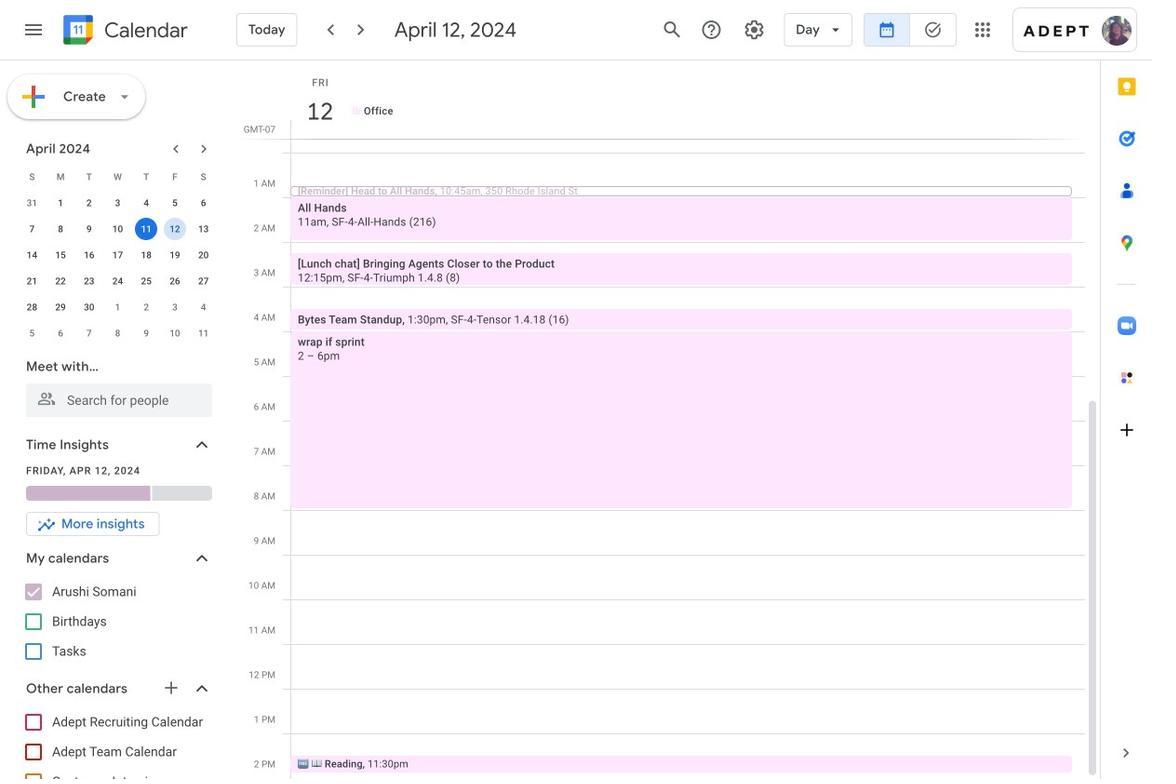 Task type: vqa. For each thing, say whether or not it's contained in the screenshot.
the 7 element
yes



Task type: describe. For each thing, give the bounding box(es) containing it.
may 6 element
[[49, 322, 72, 344]]

settings menu image
[[743, 19, 765, 41]]

6 element
[[192, 192, 215, 214]]

friday, april 12 element
[[299, 90, 342, 133]]

5 element
[[164, 192, 186, 214]]

5 row from the top
[[18, 268, 218, 294]]

17 element
[[107, 244, 129, 266]]

8 element
[[49, 218, 72, 240]]

13 element
[[192, 218, 215, 240]]

4 row from the top
[[18, 242, 218, 268]]

my calendars list
[[4, 577, 231, 667]]

may 7 element
[[78, 322, 100, 344]]

29 element
[[49, 296, 72, 318]]

3 element
[[107, 192, 129, 214]]

may 11 element
[[192, 322, 215, 344]]

4 element
[[135, 192, 157, 214]]

may 4 element
[[192, 296, 215, 318]]

14 element
[[21, 244, 43, 266]]

1 row from the top
[[18, 164, 218, 190]]

may 10 element
[[164, 322, 186, 344]]

may 8 element
[[107, 322, 129, 344]]

1 cell from the left
[[132, 216, 161, 242]]

7 element
[[21, 218, 43, 240]]

9 element
[[78, 218, 100, 240]]

heading inside calendar element
[[101, 19, 188, 41]]



Task type: locate. For each thing, give the bounding box(es) containing it.
cell down 5 element at the left top of page
[[161, 216, 189, 242]]

row
[[18, 164, 218, 190], [18, 190, 218, 216], [18, 216, 218, 242], [18, 242, 218, 268], [18, 268, 218, 294], [18, 294, 218, 320], [18, 320, 218, 346]]

6 row from the top
[[18, 294, 218, 320]]

may 2 element
[[135, 296, 157, 318]]

grid
[[238, 61, 1100, 779]]

2 element
[[78, 192, 100, 214]]

26 element
[[164, 270, 186, 292]]

cell
[[132, 216, 161, 242], [161, 216, 189, 242]]

calendar element
[[60, 11, 188, 52]]

12 element
[[164, 218, 186, 240]]

row down may 1 element
[[18, 320, 218, 346]]

28 element
[[21, 296, 43, 318]]

row group
[[18, 190, 218, 346]]

21 element
[[21, 270, 43, 292]]

19 element
[[164, 244, 186, 266]]

may 3 element
[[164, 296, 186, 318]]

column header
[[290, 61, 1085, 139]]

23 element
[[78, 270, 100, 292]]

18 element
[[135, 244, 157, 266]]

row up may 8 element
[[18, 294, 218, 320]]

22 element
[[49, 270, 72, 292]]

15 element
[[49, 244, 72, 266]]

24 element
[[107, 270, 129, 292]]

25 element
[[135, 270, 157, 292]]

row up 3 element
[[18, 164, 218, 190]]

row up 10 element
[[18, 190, 218, 216]]

main drawer image
[[22, 19, 45, 41]]

cell down 4 element
[[132, 216, 161, 242]]

other calendars list
[[4, 707, 231, 779]]

row down the 17 element
[[18, 268, 218, 294]]

row down 10 element
[[18, 242, 218, 268]]

tab list
[[1101, 61, 1152, 727]]

2 cell from the left
[[161, 216, 189, 242]]

Search for people to meet text field
[[37, 384, 201, 417]]

7 row from the top
[[18, 320, 218, 346]]

may 1 element
[[107, 296, 129, 318]]

None search field
[[0, 350, 231, 417]]

30 element
[[78, 296, 100, 318]]

1 element
[[49, 192, 72, 214]]

10 element
[[107, 218, 129, 240]]

11, today element
[[135, 218, 157, 240]]

may 5 element
[[21, 322, 43, 344]]

row up the 17 element
[[18, 216, 218, 242]]

3 row from the top
[[18, 216, 218, 242]]

2 row from the top
[[18, 190, 218, 216]]

add other calendars image
[[162, 679, 181, 697]]

may 9 element
[[135, 322, 157, 344]]

april 2024 grid
[[18, 164, 218, 346]]

27 element
[[192, 270, 215, 292]]

heading
[[101, 19, 188, 41]]

march 31 element
[[21, 192, 43, 214]]

20 element
[[192, 244, 215, 266]]

16 element
[[78, 244, 100, 266]]



